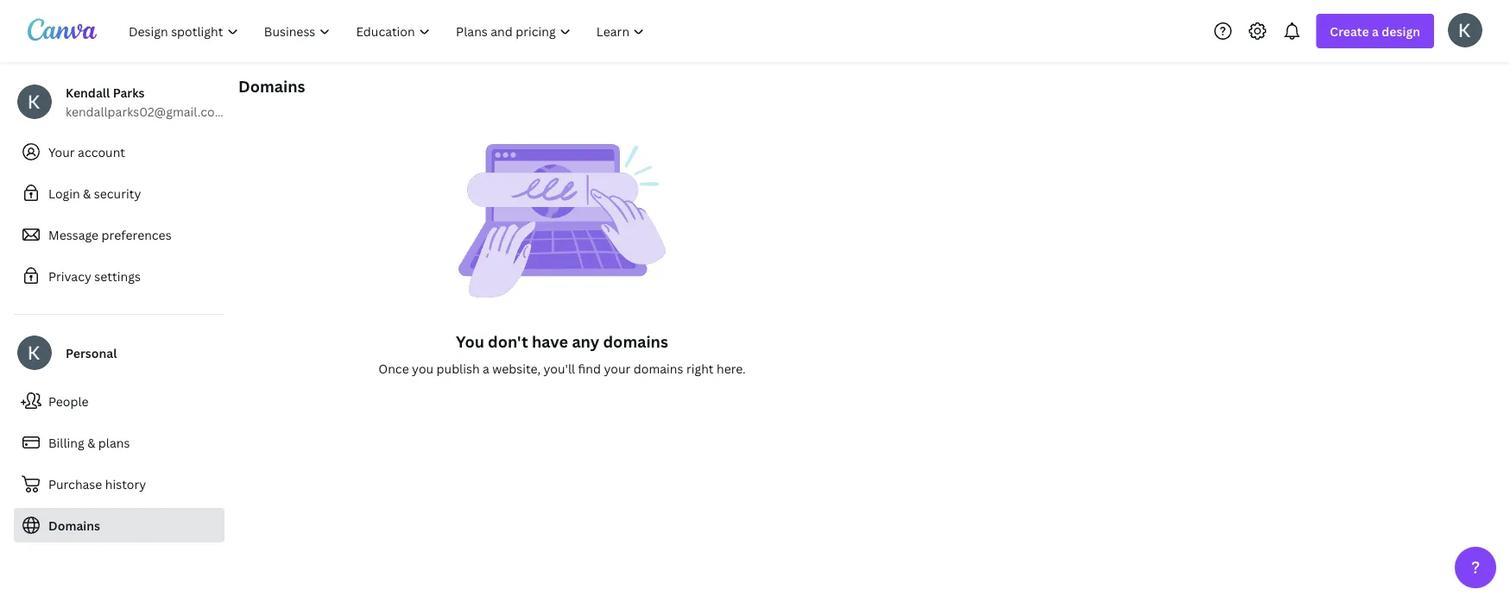 Task type: describe. For each thing, give the bounding box(es) containing it.
billing
[[48, 435, 84, 451]]

your
[[48, 144, 75, 160]]

create
[[1331, 23, 1370, 39]]

preferences
[[102, 227, 172, 243]]

don't
[[488, 331, 528, 352]]

top level navigation element
[[117, 14, 660, 48]]

privacy settings
[[48, 268, 141, 285]]

0 vertical spatial domains
[[238, 76, 305, 97]]

0 horizontal spatial domains
[[48, 518, 100, 534]]

a inside 'you don't have any domains once you publish a website, you'll find your domains right here.'
[[483, 361, 490, 377]]

create a design button
[[1317, 14, 1435, 48]]

purchase history
[[48, 476, 146, 493]]

kendall
[[66, 84, 110, 101]]

message preferences
[[48, 227, 172, 243]]

have
[[532, 331, 569, 352]]

& for billing
[[87, 435, 95, 451]]

1 vertical spatial domains
[[634, 361, 684, 377]]

here.
[[717, 361, 746, 377]]

personal
[[66, 345, 117, 362]]

you don't have any domains once you publish a website, you'll find your domains right here.
[[379, 331, 746, 377]]

parks
[[113, 84, 145, 101]]

message
[[48, 227, 99, 243]]

& for login
[[83, 185, 91, 202]]

login & security
[[48, 185, 141, 202]]

kendall parks image
[[1449, 13, 1483, 47]]

plans
[[98, 435, 130, 451]]

settings
[[94, 268, 141, 285]]

login
[[48, 185, 80, 202]]

find
[[578, 361, 601, 377]]

any
[[572, 331, 600, 352]]

you'll
[[544, 361, 576, 377]]

once
[[379, 361, 409, 377]]



Task type: vqa. For each thing, say whether or not it's contained in the screenshot.
OF
no



Task type: locate. For each thing, give the bounding box(es) containing it.
right
[[687, 361, 714, 377]]

1 vertical spatial domains
[[48, 518, 100, 534]]

domains
[[603, 331, 669, 352], [634, 361, 684, 377]]

privacy settings link
[[14, 259, 225, 294]]

0 horizontal spatial a
[[483, 361, 490, 377]]

publish
[[437, 361, 480, 377]]

0 vertical spatial domains
[[603, 331, 669, 352]]

domains link
[[14, 509, 225, 543]]

kendall parks kendallparks02@gmail.com
[[66, 84, 226, 120]]

people link
[[14, 384, 225, 419]]

& right login
[[83, 185, 91, 202]]

1 vertical spatial &
[[87, 435, 95, 451]]

1 horizontal spatial a
[[1373, 23, 1380, 39]]

& left plans
[[87, 435, 95, 451]]

account
[[78, 144, 125, 160]]

your
[[604, 361, 631, 377]]

you
[[456, 331, 485, 352]]

domains
[[238, 76, 305, 97], [48, 518, 100, 534]]

1 horizontal spatial domains
[[238, 76, 305, 97]]

history
[[105, 476, 146, 493]]

& inside 'link'
[[87, 435, 95, 451]]

people
[[48, 394, 89, 410]]

domains right your
[[634, 361, 684, 377]]

create a design
[[1331, 23, 1421, 39]]

a
[[1373, 23, 1380, 39], [483, 361, 490, 377]]

0 vertical spatial a
[[1373, 23, 1380, 39]]

0 vertical spatial &
[[83, 185, 91, 202]]

message preferences link
[[14, 218, 225, 252]]

login & security link
[[14, 176, 225, 211]]

billing & plans
[[48, 435, 130, 451]]

billing & plans link
[[14, 426, 225, 460]]

you
[[412, 361, 434, 377]]

a left design
[[1373, 23, 1380, 39]]

your account link
[[14, 135, 225, 169]]

design
[[1382, 23, 1421, 39]]

kendallparks02@gmail.com
[[66, 103, 226, 120]]

a inside dropdown button
[[1373, 23, 1380, 39]]

&
[[83, 185, 91, 202], [87, 435, 95, 451]]

privacy
[[48, 268, 91, 285]]

your account
[[48, 144, 125, 160]]

a right publish
[[483, 361, 490, 377]]

purchase history link
[[14, 467, 225, 502]]

security
[[94, 185, 141, 202]]

domains up your
[[603, 331, 669, 352]]

website,
[[493, 361, 541, 377]]

1 vertical spatial a
[[483, 361, 490, 377]]

purchase
[[48, 476, 102, 493]]



